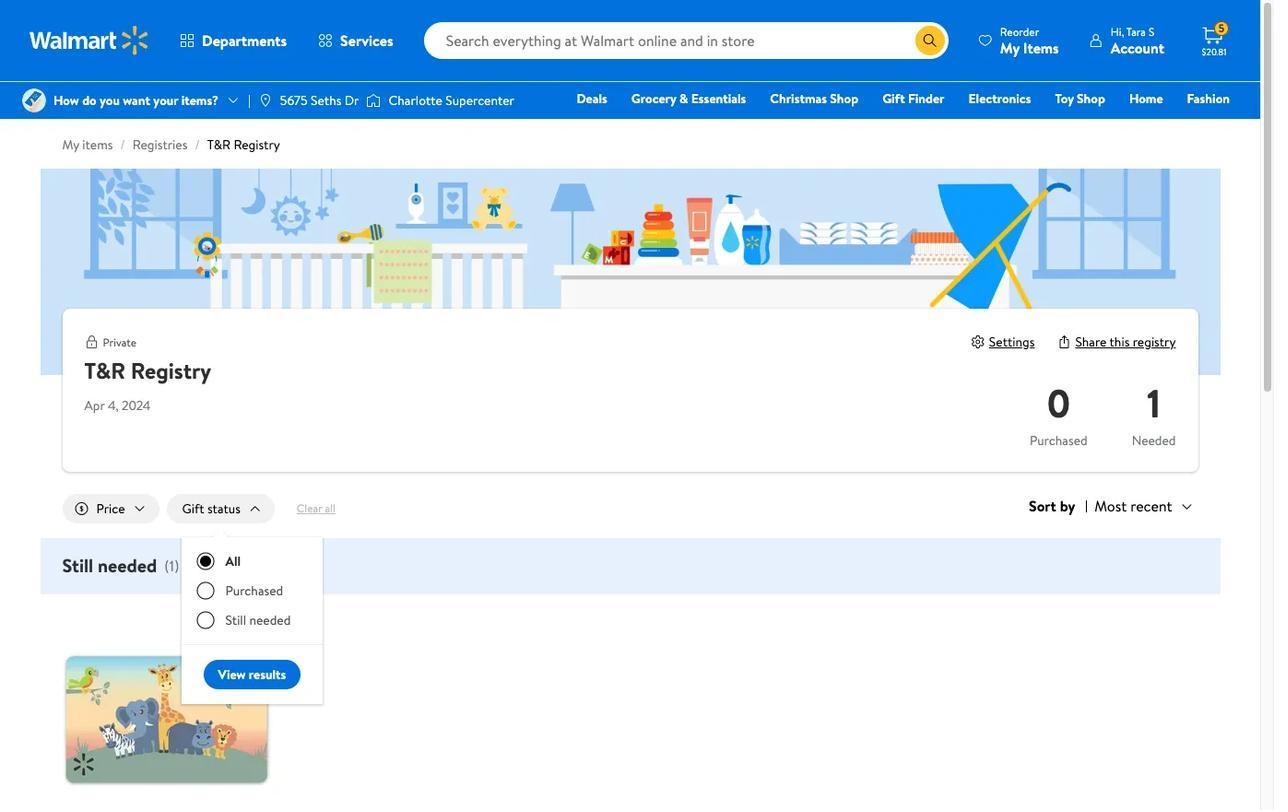 Task type: vqa. For each thing, say whether or not it's contained in the screenshot.
the top Still
yes



Task type: locate. For each thing, give the bounding box(es) containing it.
)
[[174, 556, 179, 576]]

0 vertical spatial my
[[1000, 37, 1020, 58]]

1 vertical spatial still
[[225, 611, 246, 630]]

this
[[1110, 333, 1130, 351]]

registry down |
[[234, 136, 280, 154]]

0
[[1047, 376, 1070, 431]]

gift inside dropdown button
[[182, 500, 204, 518]]

items
[[1023, 37, 1059, 58]]

1 horizontal spatial my
[[1000, 37, 1020, 58]]

4,
[[108, 396, 119, 415]]

1 vertical spatial needed
[[249, 611, 291, 630]]

my items link
[[62, 136, 113, 154]]

5675
[[280, 91, 308, 110]]

shop right christmas
[[830, 89, 858, 108]]

clear all
[[297, 501, 335, 516]]

1 / from the left
[[120, 136, 125, 154]]

2 / from the left
[[195, 136, 200, 154]]

 image right the dr
[[366, 91, 381, 110]]

auto link
[[958, 114, 1002, 135]]

shop right toy
[[1077, 89, 1105, 108]]

christmas shop
[[770, 89, 858, 108]]

1 horizontal spatial needed
[[249, 611, 291, 630]]

 image left how
[[22, 89, 46, 112]]

all
[[325, 501, 335, 516]]

reorder
[[1000, 24, 1039, 39]]

0 horizontal spatial needed
[[98, 553, 157, 578]]

0 purchased
[[1030, 376, 1087, 450]]

by
[[1060, 496, 1075, 516]]

 image
[[258, 93, 273, 108]]

needed up the results
[[249, 611, 291, 630]]

0 vertical spatial 1
[[1147, 376, 1161, 431]]

shop
[[830, 89, 858, 108], [1077, 89, 1105, 108]]

auto
[[966, 115, 994, 134]]

All radio
[[196, 552, 214, 571]]

sort
[[1029, 496, 1056, 516]]

grocery
[[631, 89, 676, 108]]

0 vertical spatial needed
[[98, 553, 157, 578]]

results
[[249, 666, 286, 684]]

gift
[[882, 89, 905, 108], [182, 500, 204, 518]]

share this registry button
[[1057, 333, 1176, 351]]

my items / registries / t&r registry
[[62, 136, 280, 154]]

 image for how do you want your items?
[[22, 89, 46, 112]]

hi, tara s account
[[1111, 24, 1164, 58]]

1 horizontal spatial gift
[[882, 89, 905, 108]]

home link
[[1121, 89, 1171, 109]]

Still needed radio
[[196, 611, 214, 630]]

shop for toy shop
[[1077, 89, 1105, 108]]

0 horizontal spatial shop
[[830, 89, 858, 108]]

t&r down "private"
[[84, 355, 125, 386]]

2 horizontal spatial registry
[[1017, 115, 1065, 134]]

2 shop from the left
[[1077, 89, 1105, 108]]

needed
[[1132, 431, 1176, 450]]

1 horizontal spatial purchased
[[1030, 431, 1087, 450]]

christmas
[[770, 89, 827, 108]]

registry down toy
[[1017, 115, 1065, 134]]

t&r
[[207, 136, 231, 154], [84, 355, 125, 386]]

gift for gift status
[[182, 500, 204, 518]]

1 up needed
[[1147, 376, 1161, 431]]

your
[[153, 91, 178, 110]]

0 vertical spatial purchased
[[1030, 431, 1087, 450]]

items
[[82, 136, 113, 154]]

0 horizontal spatial purchased
[[225, 582, 283, 600]]

clear all button
[[282, 494, 350, 524]]

/ right registries
[[195, 136, 200, 154]]

0 horizontal spatial gift
[[182, 500, 204, 518]]

t&r down items?
[[207, 136, 231, 154]]

(
[[164, 556, 169, 576]]

0 vertical spatial gift
[[882, 89, 905, 108]]

1 horizontal spatial shop
[[1077, 89, 1105, 108]]

gift status button
[[166, 494, 275, 524]]

gift finder link
[[874, 89, 953, 109]]

gift left finder
[[882, 89, 905, 108]]

1 horizontal spatial  image
[[366, 91, 381, 110]]

gift status
[[182, 500, 240, 518]]

1 vertical spatial my
[[62, 136, 79, 154]]

2 vertical spatial registry
[[131, 355, 211, 386]]

1 inside still needed ( 1 )
[[169, 556, 174, 576]]

grocery & essentials
[[631, 89, 746, 108]]

apr 4, 2024
[[84, 396, 151, 415]]

t&r registry
[[84, 355, 211, 386]]

needed left (
[[98, 553, 157, 578]]

purchased down 0
[[1030, 431, 1087, 450]]

1 horizontal spatial registry
[[234, 136, 280, 154]]

sort by
[[1029, 496, 1075, 516]]

how do you want your items?
[[53, 91, 218, 110]]

private
[[103, 335, 137, 350]]

1 vertical spatial gift
[[182, 500, 204, 518]]

1 vertical spatial registry
[[234, 136, 280, 154]]

0 horizontal spatial t&r
[[84, 355, 125, 386]]

1 horizontal spatial 1
[[1147, 376, 1161, 431]]

0 horizontal spatial still
[[62, 553, 93, 578]]

purchased up still needed
[[225, 582, 283, 600]]

0 vertical spatial still
[[62, 553, 93, 578]]

0 horizontal spatial 1
[[169, 556, 174, 576]]

gift left status
[[182, 500, 204, 518]]

finder
[[908, 89, 944, 108]]

0 vertical spatial registry
[[1017, 115, 1065, 134]]

still right the still needed option
[[225, 611, 246, 630]]

0 horizontal spatial registry
[[131, 355, 211, 386]]

toy shop link
[[1047, 89, 1114, 109]]

Walmart Site-Wide search field
[[424, 22, 948, 59]]

toy
[[1055, 89, 1074, 108]]

fashion
[[1187, 89, 1230, 108]]

walmart+
[[1175, 115, 1230, 134]]

registry up 2024
[[131, 355, 211, 386]]

gift finder
[[882, 89, 944, 108]]

my
[[1000, 37, 1020, 58], [62, 136, 79, 154]]

registry link
[[1009, 114, 1073, 135]]

0 horizontal spatial my
[[62, 136, 79, 154]]

0 horizontal spatial /
[[120, 136, 125, 154]]

tara
[[1126, 24, 1146, 39]]

0 vertical spatial t&r
[[207, 136, 231, 154]]

1
[[1147, 376, 1161, 431], [169, 556, 174, 576]]

registry
[[1017, 115, 1065, 134], [234, 136, 280, 154], [131, 355, 211, 386]]

departments
[[202, 30, 287, 51]]

1 horizontal spatial still
[[225, 611, 246, 630]]

1 horizontal spatial /
[[195, 136, 200, 154]]

services
[[340, 30, 393, 51]]

needed for still needed
[[249, 611, 291, 630]]

do
[[82, 91, 97, 110]]

1 vertical spatial 1
[[169, 556, 174, 576]]

price
[[96, 500, 125, 518]]

christmas shop link
[[762, 89, 867, 109]]

1 left all option
[[169, 556, 174, 576]]

 image
[[22, 89, 46, 112], [366, 91, 381, 110]]

settings button
[[971, 333, 1035, 351]]

1 shop from the left
[[830, 89, 858, 108]]

essentials
[[691, 89, 746, 108]]

/ right items
[[120, 136, 125, 154]]

deals link
[[568, 89, 616, 109]]

still down price dropdown button
[[62, 553, 93, 578]]

0 horizontal spatial  image
[[22, 89, 46, 112]]



Task type: describe. For each thing, give the bounding box(es) containing it.
1 vertical spatial t&r
[[84, 355, 125, 386]]

deals
[[577, 89, 607, 108]]

charlotte supercenter
[[388, 91, 514, 110]]

1 horizontal spatial t&r
[[207, 136, 231, 154]]

all
[[225, 552, 241, 571]]

one
[[1088, 115, 1116, 134]]

most recent button
[[1087, 494, 1198, 518]]

walmart image
[[30, 26, 149, 55]]

still for still needed ( 1 )
[[62, 553, 93, 578]]

most
[[1094, 496, 1127, 516]]

&
[[679, 89, 688, 108]]

t&r registry link
[[207, 136, 280, 154]]

you
[[100, 91, 120, 110]]

grocery & essentials link
[[623, 89, 754, 109]]

fashion auto
[[966, 89, 1230, 134]]

settings
[[989, 333, 1035, 351]]

registries link
[[133, 136, 187, 154]]

share
[[1075, 333, 1107, 351]]

gift for gift finder
[[882, 89, 905, 108]]

walmart+ link
[[1166, 114, 1238, 135]]

electronics link
[[960, 89, 1039, 109]]

1 needed
[[1132, 376, 1176, 450]]

registries
[[133, 136, 187, 154]]

registry
[[1133, 333, 1176, 351]]

5 $20.81
[[1202, 20, 1226, 58]]

how
[[53, 91, 79, 110]]

one debit link
[[1080, 114, 1159, 135]]

search icon image
[[923, 33, 937, 48]]

price button
[[62, 494, 159, 524]]

toy shop
[[1055, 89, 1105, 108]]

5675 seths dr
[[280, 91, 359, 110]]

5
[[1218, 20, 1224, 36]]

most recent
[[1094, 496, 1172, 516]]

reorder my items
[[1000, 24, 1059, 58]]

shop for christmas shop
[[830, 89, 858, 108]]

charlotte
[[388, 91, 442, 110]]

1 inside 1 needed
[[1147, 376, 1161, 431]]

clear
[[297, 501, 322, 516]]

still needed ( 1 )
[[62, 553, 179, 578]]

account
[[1111, 37, 1164, 58]]

still needed
[[225, 611, 291, 630]]

seths
[[311, 91, 341, 110]]

one debit
[[1088, 115, 1151, 134]]

fashion link
[[1179, 89, 1238, 109]]

 image for charlotte supercenter
[[366, 91, 381, 110]]

2024
[[122, 396, 151, 415]]

dr
[[345, 91, 359, 110]]

Search search field
[[424, 22, 948, 59]]

share this registry
[[1075, 333, 1176, 351]]

animal friends walmart gift card image
[[62, 617, 271, 810]]

home
[[1129, 89, 1163, 108]]

items?
[[181, 91, 218, 110]]

view results button
[[203, 660, 301, 690]]

electronics
[[968, 89, 1031, 108]]

hi,
[[1111, 24, 1124, 39]]

|
[[248, 91, 251, 110]]

recent
[[1130, 496, 1172, 516]]

supercenter
[[446, 91, 514, 110]]

want
[[123, 91, 150, 110]]

needed for still needed ( 1 )
[[98, 553, 157, 578]]

debit
[[1119, 115, 1151, 134]]

my inside reorder my items
[[1000, 37, 1020, 58]]

Purchased radio
[[196, 582, 214, 600]]

status
[[207, 500, 240, 518]]

still for still needed
[[225, 611, 246, 630]]

s
[[1149, 24, 1154, 39]]

1 vertical spatial purchased
[[225, 582, 283, 600]]

apr
[[84, 396, 105, 415]]

view
[[218, 666, 246, 684]]

departments button
[[164, 18, 302, 63]]

services button
[[302, 18, 409, 63]]

$20.81
[[1202, 45, 1226, 58]]



